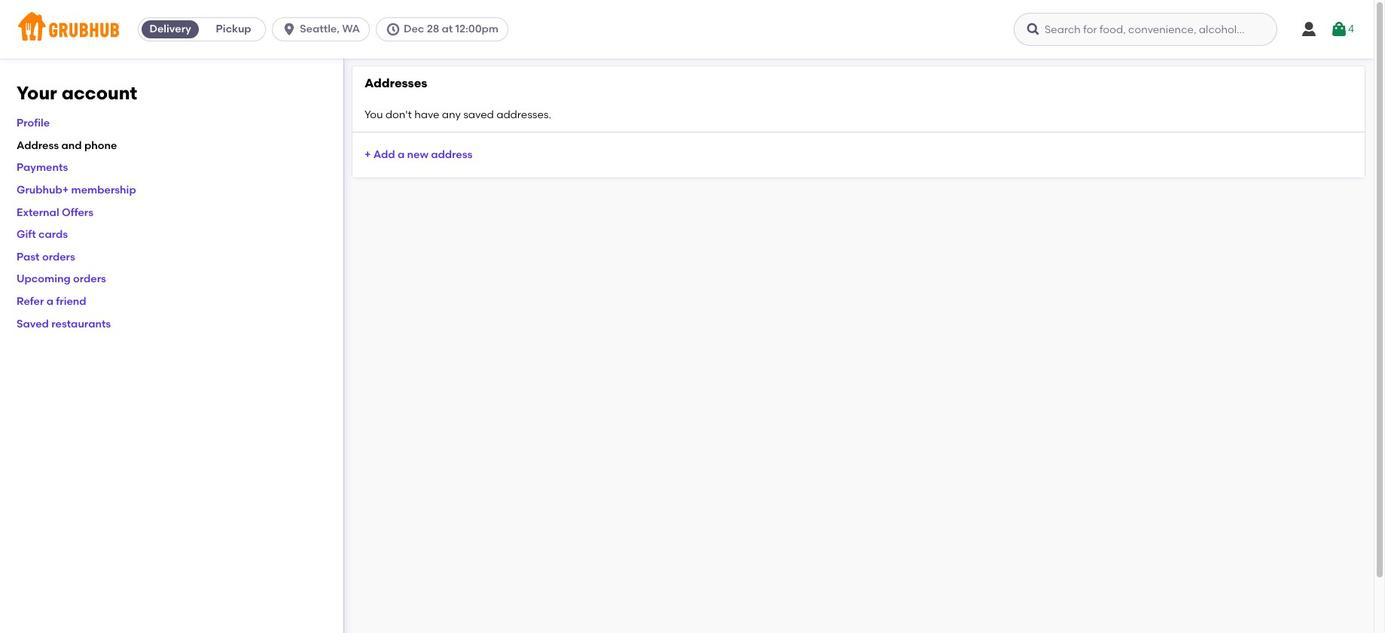 Task type: vqa. For each thing, say whether or not it's contained in the screenshot.
4 button
yes



Task type: describe. For each thing, give the bounding box(es) containing it.
1 svg image from the left
[[1300, 20, 1318, 38]]

gift
[[17, 228, 36, 241]]

cards
[[38, 228, 68, 241]]

past orders link
[[17, 251, 75, 264]]

upcoming
[[17, 273, 71, 286]]

gift cards
[[17, 228, 68, 241]]

at
[[442, 23, 453, 35]]

delivery
[[149, 23, 191, 35]]

payments link
[[17, 162, 68, 174]]

svg image for seattle, wa
[[282, 22, 297, 37]]

a inside + add a new address button
[[398, 148, 405, 161]]

saved restaurants link
[[17, 318, 111, 330]]

any
[[442, 108, 461, 121]]

orders for past orders
[[42, 251, 75, 264]]

you don't have any saved addresses.
[[365, 108, 551, 121]]

and
[[61, 139, 82, 152]]

grubhub+
[[17, 184, 69, 197]]

main navigation navigation
[[0, 0, 1374, 59]]

payments
[[17, 162, 68, 174]]

pickup button
[[202, 17, 265, 41]]

add
[[373, 148, 395, 161]]

phone
[[84, 139, 117, 152]]

offers
[[62, 206, 93, 219]]

address
[[431, 148, 473, 161]]

past orders
[[17, 251, 75, 264]]

don't
[[386, 108, 412, 121]]

dec 28 at 12:00pm
[[404, 23, 499, 35]]

external
[[17, 206, 59, 219]]

svg image for dec 28 at 12:00pm
[[386, 22, 401, 37]]

profile link
[[17, 117, 50, 130]]

refer a friend
[[17, 295, 86, 308]]

account
[[62, 82, 137, 104]]

seattle, wa button
[[272, 17, 376, 41]]

saved restaurants
[[17, 318, 111, 330]]

1 vertical spatial a
[[46, 295, 53, 308]]

dec
[[404, 23, 424, 35]]

seattle,
[[300, 23, 340, 35]]

28
[[427, 23, 439, 35]]



Task type: locate. For each thing, give the bounding box(es) containing it.
new
[[407, 148, 429, 161]]

orders up friend
[[73, 273, 106, 286]]

address and phone link
[[17, 139, 117, 152]]

external offers
[[17, 206, 93, 219]]

you
[[365, 108, 383, 121]]

refer
[[17, 295, 44, 308]]

svg image
[[282, 22, 297, 37], [386, 22, 401, 37], [1026, 22, 1041, 37]]

orders
[[42, 251, 75, 264], [73, 273, 106, 286]]

profile
[[17, 117, 50, 130]]

svg image inside the 4 button
[[1330, 20, 1348, 38]]

a left new
[[398, 148, 405, 161]]

external offers link
[[17, 206, 93, 219]]

your account
[[17, 82, 137, 104]]

4 button
[[1330, 16, 1354, 43]]

upcoming orders link
[[17, 273, 106, 286]]

seattle, wa
[[300, 23, 360, 35]]

delivery button
[[139, 17, 202, 41]]

gift cards link
[[17, 228, 68, 241]]

wa
[[342, 23, 360, 35]]

upcoming orders
[[17, 273, 106, 286]]

2 horizontal spatial svg image
[[1026, 22, 1041, 37]]

past
[[17, 251, 40, 264]]

membership
[[71, 184, 136, 197]]

orders for upcoming orders
[[73, 273, 106, 286]]

0 horizontal spatial a
[[46, 295, 53, 308]]

have
[[414, 108, 440, 121]]

svg image inside dec 28 at 12:00pm button
[[386, 22, 401, 37]]

pickup
[[216, 23, 251, 35]]

+
[[365, 148, 371, 161]]

2 svg image from the left
[[386, 22, 401, 37]]

Search for food, convenience, alcohol... search field
[[1014, 13, 1278, 46]]

addresses
[[365, 76, 427, 90]]

dec 28 at 12:00pm button
[[376, 17, 514, 41]]

a
[[398, 148, 405, 161], [46, 295, 53, 308]]

12:00pm
[[455, 23, 499, 35]]

saved
[[463, 108, 494, 121]]

1 horizontal spatial a
[[398, 148, 405, 161]]

4
[[1348, 22, 1354, 35]]

2 svg image from the left
[[1330, 20, 1348, 38]]

0 vertical spatial orders
[[42, 251, 75, 264]]

1 svg image from the left
[[282, 22, 297, 37]]

grubhub+ membership link
[[17, 184, 136, 197]]

a right refer
[[46, 295, 53, 308]]

restaurants
[[51, 318, 111, 330]]

3 svg image from the left
[[1026, 22, 1041, 37]]

saved
[[17, 318, 49, 330]]

address
[[17, 139, 59, 152]]

friend
[[56, 295, 86, 308]]

addresses.
[[497, 108, 551, 121]]

svg image inside seattle, wa button
[[282, 22, 297, 37]]

1 horizontal spatial svg image
[[386, 22, 401, 37]]

svg image
[[1300, 20, 1318, 38], [1330, 20, 1348, 38]]

+ add a new address
[[365, 148, 473, 161]]

address and phone
[[17, 139, 117, 152]]

0 horizontal spatial svg image
[[1300, 20, 1318, 38]]

0 horizontal spatial svg image
[[282, 22, 297, 37]]

orders up upcoming orders
[[42, 251, 75, 264]]

0 vertical spatial a
[[398, 148, 405, 161]]

1 horizontal spatial svg image
[[1330, 20, 1348, 38]]

grubhub+ membership
[[17, 184, 136, 197]]

refer a friend link
[[17, 295, 86, 308]]

your
[[17, 82, 57, 104]]

+ add a new address button
[[365, 141, 473, 169]]

1 vertical spatial orders
[[73, 273, 106, 286]]



